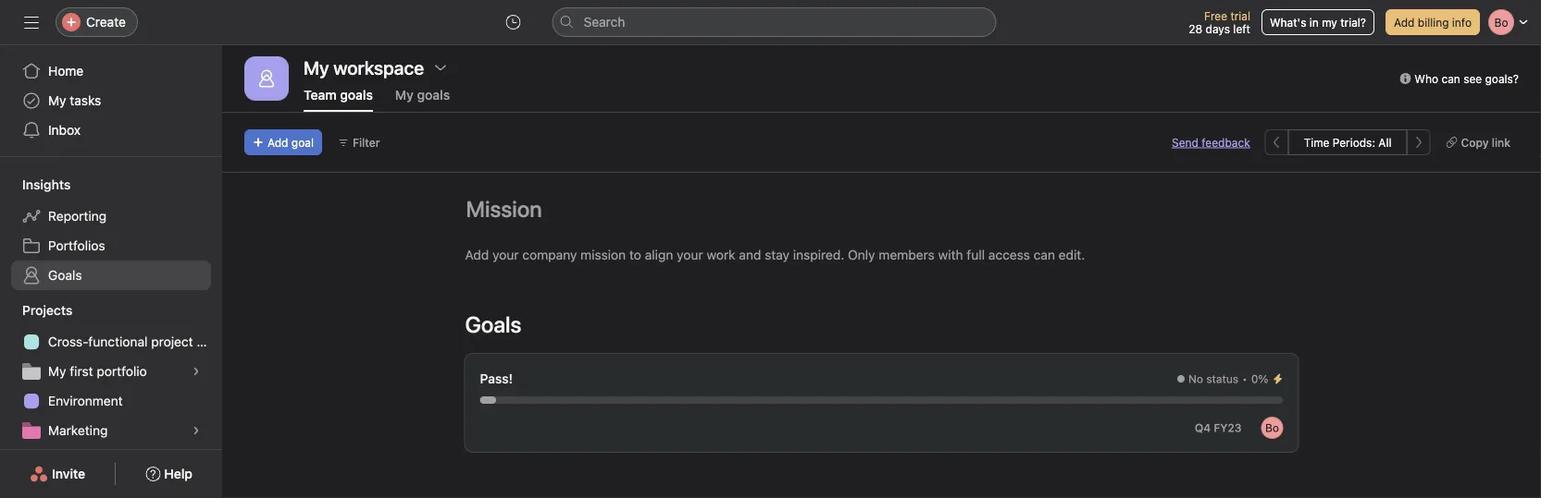 Task type: locate. For each thing, give the bounding box(es) containing it.
add
[[1394, 16, 1415, 29], [268, 136, 288, 149], [465, 248, 489, 263]]

cross-functional project plan
[[48, 335, 222, 350]]

and
[[739, 248, 761, 263]]

q4
[[1195, 422, 1211, 435]]

goals up pass!
[[465, 312, 522, 338]]

my tasks link
[[11, 86, 211, 116]]

no status
[[1189, 373, 1239, 386]]

0 horizontal spatial add
[[268, 136, 288, 149]]

your left the "company"
[[493, 248, 519, 263]]

goals down my workspace
[[340, 87, 373, 103]]

goals?
[[1485, 72, 1519, 85]]

company
[[522, 248, 577, 263]]

2 your from the left
[[677, 248, 703, 263]]

can left edit.
[[1034, 248, 1055, 263]]

goals
[[340, 87, 373, 103], [417, 87, 450, 103]]

first
[[70, 364, 93, 380]]

2 goals from the left
[[417, 87, 450, 103]]

mission
[[581, 248, 626, 263]]

see
[[1464, 72, 1482, 85]]

environment link
[[11, 387, 211, 417]]

1 horizontal spatial your
[[677, 248, 703, 263]]

team goals link
[[304, 87, 373, 112]]

environment
[[48, 394, 123, 409]]

plan
[[197, 335, 222, 350]]

goals inside insights 'element'
[[48, 268, 82, 283]]

left
[[1233, 22, 1251, 35]]

0 vertical spatial add
[[1394, 16, 1415, 29]]

free
[[1204, 9, 1227, 22]]

projects element
[[0, 294, 222, 450]]

q4 fy23
[[1195, 422, 1242, 435]]

goals for team goals
[[340, 87, 373, 103]]

goals
[[48, 268, 82, 283], [465, 312, 522, 338]]

q4 fy23 button
[[1187, 416, 1250, 442]]

can
[[1442, 72, 1461, 85], [1034, 248, 1055, 263]]

copy link button
[[1438, 130, 1519, 156]]

my for my first portfolio
[[48, 364, 66, 380]]

1 goals from the left
[[340, 87, 373, 103]]

1 vertical spatial can
[[1034, 248, 1055, 263]]

0 vertical spatial goals
[[48, 268, 82, 283]]

1 vertical spatial add
[[268, 136, 288, 149]]

stay
[[765, 248, 790, 263]]

who
[[1415, 72, 1439, 85]]

only
[[848, 248, 875, 263]]

my down my workspace
[[395, 87, 414, 103]]

with
[[938, 248, 963, 263]]

projects button
[[0, 302, 73, 320]]

my first portfolio
[[48, 364, 147, 380]]

2 vertical spatial add
[[465, 248, 489, 263]]

1 horizontal spatial goals
[[417, 87, 450, 103]]

0 horizontal spatial goals
[[340, 87, 373, 103]]

my left tasks
[[48, 93, 66, 108]]

add left billing
[[1394, 16, 1415, 29]]

invite
[[52, 467, 85, 482]]

add down the mission title text box
[[465, 248, 489, 263]]

add for add goal
[[268, 136, 288, 149]]

0 vertical spatial can
[[1442, 72, 1461, 85]]

0%
[[1251, 373, 1269, 386]]

cross-functional project plan link
[[11, 328, 222, 357]]

1 horizontal spatial goals
[[465, 312, 522, 338]]

your
[[493, 248, 519, 263], [677, 248, 703, 263]]

edit.
[[1059, 248, 1085, 263]]

goals down portfolios
[[48, 268, 82, 283]]

my tasks
[[48, 93, 101, 108]]

add for add billing info
[[1394, 16, 1415, 29]]

in
[[1310, 16, 1319, 29]]

add left goal
[[268, 136, 288, 149]]

copy
[[1461, 136, 1489, 149]]

home link
[[11, 56, 211, 86]]

cross-
[[48, 335, 88, 350]]

my goals
[[395, 87, 450, 103]]

my left 'first'
[[48, 364, 66, 380]]

time periods: all
[[1304, 136, 1392, 149]]

billing
[[1418, 16, 1449, 29]]

feedback
[[1202, 136, 1250, 149]]

search
[[584, 14, 625, 30]]

link
[[1492, 136, 1511, 149]]

inspired.
[[793, 248, 844, 263]]

goals down show options icon
[[417, 87, 450, 103]]

marketing link
[[11, 417, 211, 446]]

free trial 28 days left
[[1189, 9, 1251, 35]]

bo
[[1265, 422, 1279, 435]]

project
[[151, 335, 193, 350]]

my for my goals
[[395, 87, 414, 103]]

can left the see
[[1442, 72, 1461, 85]]

my inside 'link'
[[48, 93, 66, 108]]

your right align
[[677, 248, 703, 263]]

1 horizontal spatial can
[[1442, 72, 1461, 85]]

2 horizontal spatial add
[[1394, 16, 1415, 29]]

projects
[[22, 303, 73, 318]]

send
[[1172, 136, 1199, 149]]

inbox link
[[11, 116, 211, 145]]

0 horizontal spatial your
[[493, 248, 519, 263]]

search list box
[[552, 7, 997, 37]]

my inside projects element
[[48, 364, 66, 380]]

add for add your company mission to align your work and stay inspired. only members with full access can edit.
[[465, 248, 489, 263]]

days
[[1206, 22, 1230, 35]]

1 horizontal spatial add
[[465, 248, 489, 263]]

0 horizontal spatial goals
[[48, 268, 82, 283]]

all
[[1379, 136, 1392, 149]]

team goals
[[304, 87, 373, 103]]



Task type: vqa. For each thing, say whether or not it's contained in the screenshot.
New project or portfolio 'icon'
no



Task type: describe. For each thing, give the bounding box(es) containing it.
hide sidebar image
[[24, 15, 39, 30]]

reporting link
[[11, 202, 211, 231]]

create button
[[56, 7, 138, 37]]

see details, marketing image
[[191, 426, 202, 437]]

my for my tasks
[[48, 93, 66, 108]]

add billing info
[[1394, 16, 1472, 29]]

team
[[304, 87, 337, 103]]

my
[[1322, 16, 1338, 29]]

info
[[1452, 16, 1472, 29]]

to
[[629, 248, 641, 263]]

insights element
[[0, 168, 222, 294]]

members
[[879, 248, 935, 263]]

history image
[[506, 15, 521, 30]]

add your company mission to align your work and stay inspired. only members with full access can edit.
[[465, 248, 1085, 263]]

align
[[645, 248, 673, 263]]

filter
[[353, 136, 380, 149]]

marketing
[[48, 424, 108, 439]]

add goal button
[[244, 130, 322, 156]]

my workspace
[[304, 56, 424, 78]]

portfolios
[[48, 238, 105, 254]]

send feedback
[[1172, 136, 1250, 149]]

goal
[[291, 136, 314, 149]]

periods:
[[1333, 136, 1376, 149]]

my goals link
[[395, 87, 450, 112]]

portfolio
[[97, 364, 147, 380]]

work
[[707, 248, 736, 263]]

invite button
[[18, 458, 97, 492]]

home
[[48, 63, 84, 79]]

trial?
[[1341, 16, 1366, 29]]

filter button
[[329, 130, 388, 156]]

1 vertical spatial goals
[[465, 312, 522, 338]]

0 horizontal spatial can
[[1034, 248, 1055, 263]]

my first portfolio link
[[11, 357, 211, 387]]

help
[[164, 467, 192, 482]]

•
[[1242, 373, 1248, 386]]

Mission title text field
[[454, 188, 547, 230]]

trial
[[1231, 9, 1251, 22]]

inbox
[[48, 123, 81, 138]]

what's in my trial?
[[1270, 16, 1366, 29]]

28
[[1189, 22, 1203, 35]]

time
[[1304, 136, 1330, 149]]

full
[[967, 248, 985, 263]]

copy link
[[1461, 136, 1511, 149]]

add billing info button
[[1386, 9, 1480, 35]]

create
[[86, 14, 126, 30]]

tasks
[[70, 93, 101, 108]]

goals for my goals
[[417, 87, 450, 103]]

global element
[[0, 45, 222, 156]]

bo button
[[1261, 417, 1283, 440]]

insights
[[22, 177, 71, 193]]

pass!
[[480, 372, 513, 387]]

see details, my first portfolio image
[[191, 367, 202, 378]]

what's
[[1270, 16, 1307, 29]]

• 0%
[[1242, 373, 1269, 386]]

functional
[[88, 335, 148, 350]]

send feedback link
[[1172, 134, 1250, 151]]

show options image
[[433, 60, 448, 75]]

access
[[989, 248, 1030, 263]]

insights button
[[0, 176, 71, 194]]

who can see goals?
[[1415, 72, 1519, 85]]

status
[[1206, 373, 1239, 386]]

search button
[[552, 7, 997, 37]]

1 your from the left
[[493, 248, 519, 263]]

what's in my trial? button
[[1262, 9, 1375, 35]]

fy23
[[1214, 422, 1242, 435]]

goals link
[[11, 261, 211, 291]]

reporting
[[48, 209, 107, 224]]

add goal
[[268, 136, 314, 149]]

help button
[[134, 458, 205, 492]]

portfolios link
[[11, 231, 211, 261]]

time periods: all button
[[1288, 130, 1407, 156]]



